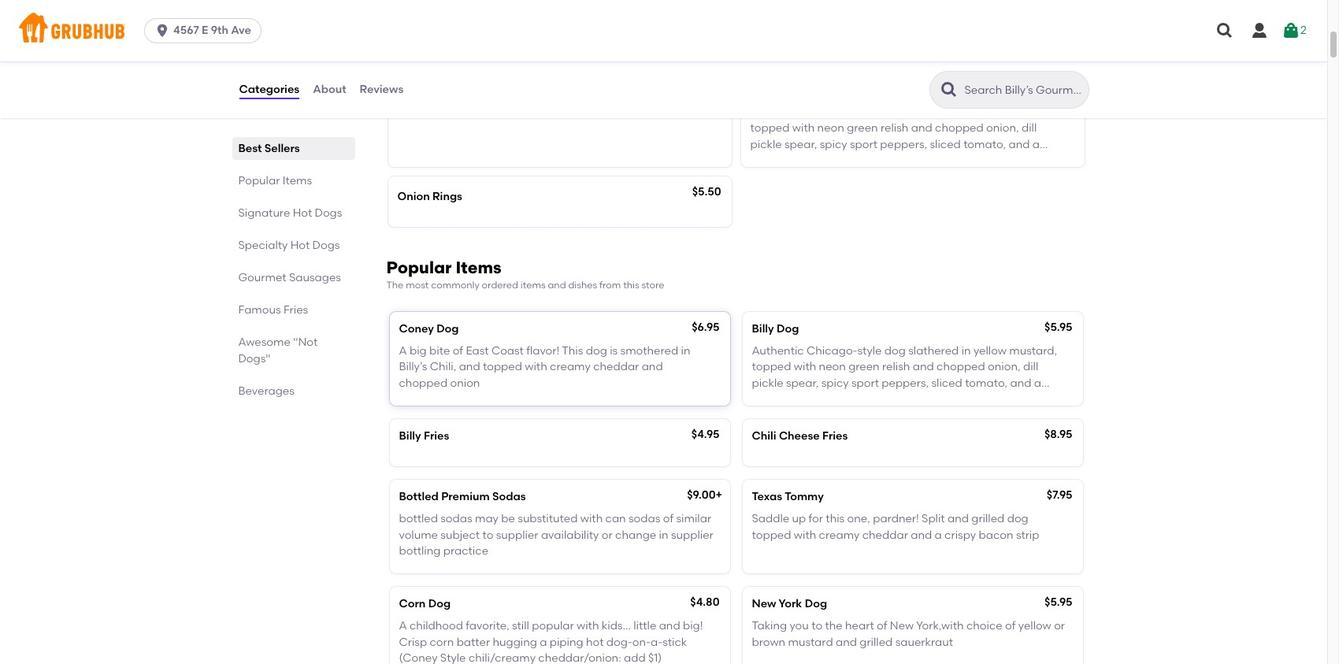 Task type: locate. For each thing, give the bounding box(es) containing it.
0 horizontal spatial items
[[283, 174, 312, 188]]

1 vertical spatial to
[[812, 620, 823, 633]]

0 horizontal spatial this
[[623, 280, 640, 291]]

1 vertical spatial salt
[[829, 392, 849, 406]]

1 vertical spatial authentic chicago-style dog slathered in yellow mustard, topped with neon green relish and chopped onion, dill pickle spear, spicy sport peppers, sliced tomato, and a dash of celery salt
[[752, 344, 1057, 406]]

add
[[624, 652, 646, 664]]

2 svg image from the left
[[1251, 21, 1269, 40]]

items up signature hot dogs
[[283, 174, 312, 188]]

onion rings
[[398, 190, 462, 203]]

1 vertical spatial new
[[890, 620, 914, 633]]

new inside the taking you to the heart of new york,with choice of yellow or brown mustard and grilled sauerkraut
[[890, 620, 914, 633]]

0 vertical spatial creamy
[[550, 360, 591, 374]]

stick
[[663, 636, 687, 649]]

dog for coney dog
[[437, 322, 459, 335]]

crisp
[[399, 636, 427, 649]]

items
[[283, 174, 312, 188], [456, 258, 502, 278]]

billy right $6.95
[[752, 322, 774, 335]]

supplier down similar
[[671, 528, 714, 542]]

beverages
[[238, 385, 295, 398]]

0 horizontal spatial supplier
[[496, 528, 539, 542]]

supplier
[[496, 528, 539, 542], [671, 528, 714, 542]]

hot for specialty
[[291, 239, 310, 252]]

billy up bottled
[[399, 429, 421, 443]]

with inside bottled sodas may be substituted with can sodas of similar volume subject to supplier availability or change in supplier bottling practice
[[581, 512, 603, 526]]

1 vertical spatial this
[[826, 512, 845, 526]]

or
[[602, 528, 613, 542], [1054, 620, 1065, 633]]

svg image
[[1216, 21, 1235, 40], [1251, 21, 1269, 40], [1282, 21, 1301, 40]]

1 horizontal spatial supplier
[[671, 528, 714, 542]]

dishes
[[568, 280, 597, 291]]

a inside saddle up for this one, pardner! split and grilled dog topped with creamy cheddar and a crispy bacon strip
[[935, 528, 942, 542]]

0 vertical spatial green
[[847, 122, 878, 135]]

topped inside a big bite of east coast flavor! this dog is smothered in billy's chili, and topped with creamy cheddar and chopped onion
[[483, 360, 522, 374]]

grilled
[[972, 512, 1005, 526], [860, 636, 893, 649]]

and
[[911, 122, 933, 135], [1009, 138, 1030, 151], [548, 280, 566, 291], [459, 360, 480, 374], [642, 360, 663, 374], [913, 360, 934, 374], [1011, 376, 1032, 390], [948, 512, 969, 526], [911, 528, 932, 542], [659, 620, 681, 633], [836, 636, 857, 649]]

0 horizontal spatial or
[[602, 528, 613, 542]]

corn
[[430, 636, 454, 649]]

chili
[[752, 429, 777, 443]]

green
[[847, 122, 878, 135], [849, 360, 880, 374]]

sodas up subject
[[441, 512, 472, 526]]

popular
[[532, 620, 574, 633]]

dogs for specialty hot dogs
[[313, 239, 340, 252]]

a up crisp
[[399, 620, 407, 633]]

1 vertical spatial items
[[456, 258, 502, 278]]

items inside popular items the most commonly ordered items and dishes from this store
[[456, 258, 502, 278]]

flavor!
[[527, 344, 560, 358]]

0 horizontal spatial to
[[483, 528, 494, 542]]

search icon image
[[940, 80, 959, 99]]

0 vertical spatial cheddar
[[593, 360, 639, 374]]

this right for
[[826, 512, 845, 526]]

sellers
[[265, 142, 300, 155]]

rings
[[433, 190, 462, 203]]

billy fries down most
[[398, 83, 448, 97]]

grilled up bacon
[[972, 512, 1005, 526]]

popular items the most commonly ordered items and dishes from this store
[[387, 258, 665, 291]]

1 vertical spatial hot
[[291, 239, 310, 252]]

billy for authentic chicago-style dog slathered in yellow mustard, topped with neon green relish and chopped onion, dill pickle spear, spicy sport peppers, sliced tomato, and a dash of celery salt
[[752, 322, 774, 335]]

best
[[238, 142, 262, 155]]

1 vertical spatial creamy
[[819, 528, 860, 542]]

0 vertical spatial new
[[752, 597, 777, 611]]

of inside bottled sodas may be substituted with can sodas of similar volume subject to supplier availability or change in supplier bottling practice
[[663, 512, 674, 526]]

1 vertical spatial ordered
[[482, 280, 518, 291]]

popular for popular items the most commonly ordered items and dishes from this store
[[387, 258, 452, 278]]

and inside popular items the most commonly ordered items and dishes from this store
[[548, 280, 566, 291]]

in inside bottled sodas may be substituted with can sodas of similar volume subject to supplier availability or change in supplier bottling practice
[[659, 528, 669, 542]]

$5.95
[[1047, 79, 1074, 92], [1045, 320, 1073, 334], [1045, 596, 1073, 609]]

0 vertical spatial authentic
[[751, 106, 803, 119]]

0 horizontal spatial grilled
[[860, 636, 893, 649]]

1 horizontal spatial or
[[1054, 620, 1065, 633]]

1 vertical spatial celery
[[794, 392, 827, 406]]

cheddar down pardner!
[[863, 528, 908, 542]]

2 horizontal spatial svg image
[[1282, 21, 1301, 40]]

a left big
[[399, 344, 407, 358]]

0 vertical spatial peppers,
[[880, 138, 928, 151]]

0 vertical spatial popular
[[238, 174, 280, 188]]

0 vertical spatial dogs
[[315, 206, 342, 220]]

dogs"
[[238, 352, 271, 366]]

1 horizontal spatial this
[[826, 512, 845, 526]]

1 horizontal spatial sodas
[[629, 512, 661, 526]]

0 vertical spatial billy fries
[[398, 83, 448, 97]]

1 vertical spatial dogs
[[313, 239, 340, 252]]

spear,
[[785, 138, 817, 151], [786, 376, 819, 390]]

this right from
[[623, 280, 640, 291]]

popular up most
[[387, 258, 452, 278]]

mustard
[[788, 636, 833, 649]]

1 vertical spatial a
[[399, 620, 407, 633]]

e
[[202, 24, 208, 37]]

2 vertical spatial billy
[[399, 429, 421, 443]]

main navigation navigation
[[0, 0, 1328, 61]]

dogs
[[315, 206, 342, 220], [313, 239, 340, 252]]

0 vertical spatial items
[[283, 174, 312, 188]]

1 vertical spatial slathered
[[909, 344, 959, 358]]

4567 e 9th ave
[[173, 24, 251, 37]]

1 vertical spatial $5.95
[[1045, 320, 1073, 334]]

to down may
[[483, 528, 494, 542]]

hot down signature hot dogs
[[291, 239, 310, 252]]

svg image
[[155, 23, 170, 39]]

gourmet sausages
[[238, 271, 341, 284]]

1 horizontal spatial cheddar
[[863, 528, 908, 542]]

sodas
[[492, 490, 526, 504]]

this
[[623, 280, 640, 291], [826, 512, 845, 526]]

0 horizontal spatial sodas
[[441, 512, 472, 526]]

0 vertical spatial $5.95
[[1047, 79, 1074, 92]]

1 svg image from the left
[[1216, 21, 1235, 40]]

items for popular items the most commonly ordered items and dishes from this store
[[456, 258, 502, 278]]

grilled down heart
[[860, 636, 893, 649]]

2 vertical spatial chopped
[[399, 376, 448, 390]]

awesome
[[238, 336, 291, 349]]

creamy
[[550, 360, 591, 374], [819, 528, 860, 542]]

in
[[960, 106, 970, 119], [681, 344, 691, 358], [962, 344, 971, 358], [659, 528, 669, 542]]

a for a childhood favorite, still popular with kids… little and big! crisp corn batter hugging a piping hot dog-on-a-stick (coney style chili/creamy cheddar/onion: add $1)
[[399, 620, 407, 633]]

0 vertical spatial pickle
[[751, 138, 782, 151]]

big
[[410, 344, 427, 358]]

items up commonly
[[456, 258, 502, 278]]

be
[[501, 512, 515, 526]]

1 sodas from the left
[[441, 512, 472, 526]]

sliced
[[930, 138, 961, 151], [932, 376, 963, 390]]

1 horizontal spatial svg image
[[1251, 21, 1269, 40]]

1 horizontal spatial popular
[[387, 258, 452, 278]]

with inside saddle up for this one, pardner! split and grilled dog topped with creamy cheddar and a crispy bacon strip
[[794, 528, 817, 542]]

1 horizontal spatial creamy
[[819, 528, 860, 542]]

topped
[[751, 122, 790, 135], [483, 360, 522, 374], [752, 360, 791, 374], [752, 528, 791, 542]]

of inside a big bite of east coast flavor! this dog is smothered in billy's chili, and topped with creamy cheddar and chopped onion
[[453, 344, 463, 358]]

you
[[790, 620, 809, 633]]

to inside bottled sodas may be substituted with can sodas of similar volume subject to supplier availability or change in supplier bottling practice
[[483, 528, 494, 542]]

most ordered on grubhub
[[387, 44, 524, 57]]

0 horizontal spatial cheddar
[[593, 360, 639, 374]]

supplier down be
[[496, 528, 539, 542]]

1 supplier from the left
[[496, 528, 539, 542]]

chili cheese fries
[[752, 429, 848, 443]]

1 horizontal spatial items
[[456, 258, 502, 278]]

0 vertical spatial onion,
[[987, 122, 1019, 135]]

about button
[[312, 61, 347, 118]]

dogs up sausages
[[313, 239, 340, 252]]

1 horizontal spatial ordered
[[482, 280, 518, 291]]

to left the
[[812, 620, 823, 633]]

9th
[[211, 24, 229, 37]]

fries down gourmet sausages
[[284, 303, 308, 317]]

0 vertical spatial chopped
[[935, 122, 984, 135]]

1 horizontal spatial new
[[890, 620, 914, 633]]

1 vertical spatial popular
[[387, 258, 452, 278]]

a
[[1033, 138, 1040, 151], [1034, 376, 1042, 390], [935, 528, 942, 542], [540, 636, 547, 649]]

a inside a childhood favorite, still popular with kids… little and big! crisp corn batter hugging a piping hot dog-on-a-stick (coney style chili/creamy cheddar/onion: add $1)
[[399, 620, 407, 633]]

1 vertical spatial or
[[1054, 620, 1065, 633]]

a inside a big bite of east coast flavor! this dog is smothered in billy's chili, and topped with creamy cheddar and chopped onion
[[399, 344, 407, 358]]

chopped inside a big bite of east coast flavor! this dog is smothered in billy's chili, and topped with creamy cheddar and chopped onion
[[399, 376, 448, 390]]

a for a big bite of east coast flavor! this dog is smothered in billy's chili, and topped with creamy cheddar and chopped onion
[[399, 344, 407, 358]]

dog-
[[607, 636, 633, 649]]

famous
[[238, 303, 281, 317]]

and inside the taking you to the heart of new york,with choice of yellow or brown mustard and grilled sauerkraut
[[836, 636, 857, 649]]

salt
[[828, 154, 847, 167], [829, 392, 849, 406]]

1 a from the top
[[399, 344, 407, 358]]

ordered left items
[[482, 280, 518, 291]]

fries down most ordered on grubhub
[[422, 83, 448, 97]]

0 vertical spatial or
[[602, 528, 613, 542]]

popular inside popular items the most commonly ordered items and dishes from this store
[[387, 258, 452, 278]]

sodas up change
[[629, 512, 661, 526]]

cheddar down the is at bottom
[[593, 360, 639, 374]]

0 vertical spatial a
[[399, 344, 407, 358]]

or right choice at the bottom of the page
[[1054, 620, 1065, 633]]

4567 e 9th ave button
[[144, 18, 268, 43]]

creamy down this
[[550, 360, 591, 374]]

1 horizontal spatial grilled
[[972, 512, 1005, 526]]

saddle up for this one, pardner! split and grilled dog topped with creamy cheddar and a crispy bacon strip
[[752, 512, 1040, 542]]

2 button
[[1282, 17, 1307, 45]]

0 vertical spatial mustard,
[[1008, 106, 1056, 119]]

billy fries up bottled
[[399, 429, 449, 443]]

1 vertical spatial onion,
[[988, 360, 1021, 374]]

popular for popular items
[[238, 174, 280, 188]]

pardner!
[[873, 512, 919, 526]]

heart
[[846, 620, 874, 633]]

0 vertical spatial to
[[483, 528, 494, 542]]

to inside the taking you to the heart of new york,with choice of yellow or brown mustard and grilled sauerkraut
[[812, 620, 823, 633]]

0 horizontal spatial ordered
[[415, 44, 458, 57]]

ordered left on
[[415, 44, 458, 57]]

gourmet
[[238, 271, 287, 284]]

0 vertical spatial this
[[623, 280, 640, 291]]

1 vertical spatial style
[[858, 344, 882, 358]]

$1)
[[648, 652, 662, 664]]

2 vertical spatial $5.95
[[1045, 596, 1073, 609]]

on
[[460, 44, 474, 57]]

to
[[483, 528, 494, 542], [812, 620, 823, 633]]

0 vertical spatial style
[[856, 106, 881, 119]]

0 horizontal spatial popular
[[238, 174, 280, 188]]

tommy
[[785, 490, 824, 504]]

items
[[521, 280, 546, 291]]

1 vertical spatial cheddar
[[863, 528, 908, 542]]

new up "taking"
[[752, 597, 777, 611]]

$7.95
[[1047, 489, 1073, 502]]

dog
[[883, 106, 904, 119], [586, 344, 607, 358], [885, 344, 906, 358], [1008, 512, 1029, 526]]

2 a from the top
[[399, 620, 407, 633]]

billy fries button
[[388, 70, 732, 167]]

dogs up specialty hot dogs
[[315, 206, 342, 220]]

batter
[[457, 636, 490, 649]]

0 horizontal spatial creamy
[[550, 360, 591, 374]]

of
[[780, 154, 790, 167], [453, 344, 463, 358], [781, 392, 792, 406], [663, 512, 674, 526], [877, 620, 888, 633], [1005, 620, 1016, 633]]

relish
[[881, 122, 909, 135], [883, 360, 910, 374]]

specialty hot dogs
[[238, 239, 340, 252]]

popular up signature
[[238, 174, 280, 188]]

cheddar/onion:
[[538, 652, 621, 664]]

2 vertical spatial yellow
[[1019, 620, 1052, 633]]

$5.95 for new york dog
[[1045, 596, 1073, 609]]

york,with
[[917, 620, 964, 633]]

cheddar
[[593, 360, 639, 374], [863, 528, 908, 542]]

still
[[512, 620, 529, 633]]

0 vertical spatial billy
[[398, 83, 420, 97]]

premium
[[441, 490, 490, 504]]

0 horizontal spatial new
[[752, 597, 777, 611]]

or down can
[[602, 528, 613, 542]]

0 vertical spatial salt
[[828, 154, 847, 167]]

0 vertical spatial ordered
[[415, 44, 458, 57]]

1 vertical spatial tomato,
[[965, 376, 1008, 390]]

creamy down one, at the right of page
[[819, 528, 860, 542]]

1 vertical spatial spear,
[[786, 376, 819, 390]]

Search Billy's Gourmet Hot Dogs search field
[[963, 83, 1084, 98]]

3 svg image from the left
[[1282, 21, 1301, 40]]

billy fries inside button
[[398, 83, 448, 97]]

svg image inside the 2 "button"
[[1282, 21, 1301, 40]]

new up sauerkraut
[[890, 620, 914, 633]]

hot up specialty hot dogs
[[293, 206, 312, 220]]

famous fries
[[238, 303, 308, 317]]

billy down most
[[398, 83, 420, 97]]

0 vertical spatial hot
[[293, 206, 312, 220]]

split
[[922, 512, 945, 526]]

1 vertical spatial grilled
[[860, 636, 893, 649]]

york
[[779, 597, 802, 611]]

a-
[[651, 636, 663, 649]]



Task type: vqa. For each thing, say whether or not it's contained in the screenshot.
the tommy
yes



Task type: describe. For each thing, give the bounding box(es) containing it.
bottling
[[399, 544, 441, 558]]

bottled
[[399, 490, 439, 504]]

store
[[642, 280, 665, 291]]

creamy inside a big bite of east coast flavor! this dog is smothered in billy's chili, and topped with creamy cheddar and chopped onion
[[550, 360, 591, 374]]

$8.95
[[1045, 428, 1073, 441]]

choice
[[967, 620, 1003, 633]]

best sellers
[[238, 142, 300, 155]]

topped inside saddle up for this one, pardner! split and grilled dog topped with creamy cheddar and a crispy bacon strip
[[752, 528, 791, 542]]

grilled inside saddle up for this one, pardner! split and grilled dog topped with creamy cheddar and a crispy bacon strip
[[972, 512, 1005, 526]]

1 vertical spatial dill
[[1024, 360, 1039, 374]]

0 vertical spatial spear,
[[785, 138, 817, 151]]

childhood
[[410, 620, 463, 633]]

reviews button
[[359, 61, 404, 118]]

dog for billy dog
[[777, 322, 799, 335]]

(coney
[[399, 652, 438, 664]]

favorite,
[[466, 620, 510, 633]]

1 vertical spatial yellow
[[974, 344, 1007, 358]]

yellow inside the taking you to the heart of new york,with choice of yellow or brown mustard and grilled sauerkraut
[[1019, 620, 1052, 633]]

items for popular items
[[283, 174, 312, 188]]

this inside saddle up for this one, pardner! split and grilled dog topped with creamy cheddar and a crispy bacon strip
[[826, 512, 845, 526]]

dog for corn dog
[[428, 597, 451, 611]]

categories
[[239, 83, 300, 96]]

practice
[[443, 544, 489, 558]]

bacon
[[979, 528, 1014, 542]]

1 vertical spatial spicy
[[822, 376, 849, 390]]

1 vertical spatial green
[[849, 360, 880, 374]]

1 vertical spatial sport
[[852, 376, 879, 390]]

signature hot dogs
[[238, 206, 342, 220]]

new york dog
[[752, 597, 827, 611]]

big!
[[683, 620, 703, 633]]

4567
[[173, 24, 199, 37]]

the
[[825, 620, 843, 633]]

$4.95
[[692, 428, 720, 441]]

may
[[475, 512, 499, 526]]

coney
[[399, 322, 434, 335]]

ordered inside popular items the most commonly ordered items and dishes from this store
[[482, 280, 518, 291]]

cheddar inside saddle up for this one, pardner! split and grilled dog topped with creamy cheddar and a crispy bacon strip
[[863, 528, 908, 542]]

substituted
[[518, 512, 578, 526]]

this
[[562, 344, 583, 358]]

grilled inside the taking you to the heart of new york,with choice of yellow or brown mustard and grilled sauerkraut
[[860, 636, 893, 649]]

hot
[[586, 636, 604, 649]]

on-
[[633, 636, 651, 649]]

billy inside button
[[398, 83, 420, 97]]

1 vertical spatial chicago-
[[807, 344, 858, 358]]

taking
[[752, 620, 787, 633]]

crispy
[[945, 528, 976, 542]]

billy for $4.95
[[399, 429, 421, 443]]

cheddar inside a big bite of east coast flavor! this dog is smothered in billy's chili, and topped with creamy cheddar and chopped onion
[[593, 360, 639, 374]]

1 vertical spatial neon
[[819, 360, 846, 374]]

texas
[[752, 490, 783, 504]]

fries up bottled
[[424, 429, 449, 443]]

little
[[634, 620, 657, 633]]

dog inside saddle up for this one, pardner! split and grilled dog topped with creamy cheddar and a crispy bacon strip
[[1008, 512, 1029, 526]]

2 sodas from the left
[[629, 512, 661, 526]]

most
[[406, 280, 429, 291]]

2
[[1301, 24, 1307, 37]]

1 vertical spatial relish
[[883, 360, 910, 374]]

availability
[[541, 528, 599, 542]]

volume
[[399, 528, 438, 542]]

this inside popular items the most commonly ordered items and dishes from this store
[[623, 280, 640, 291]]

1 vertical spatial mustard,
[[1010, 344, 1057, 358]]

0 vertical spatial celery
[[793, 154, 825, 167]]

corn
[[399, 597, 426, 611]]

can
[[606, 512, 626, 526]]

0 vertical spatial neon
[[818, 122, 845, 135]]

saddle
[[752, 512, 790, 526]]

0 vertical spatial slathered
[[907, 106, 958, 119]]

the
[[387, 280, 404, 291]]

bottled
[[399, 512, 438, 526]]

0 vertical spatial yellow
[[972, 106, 1005, 119]]

is
[[610, 344, 618, 358]]

grubhub
[[476, 44, 524, 57]]

fries inside button
[[422, 83, 448, 97]]

$5.95 for billy dog
[[1045, 320, 1073, 334]]

east
[[466, 344, 489, 358]]

awesome "not dogs"
[[238, 336, 318, 366]]

ave
[[231, 24, 251, 37]]

onion
[[398, 190, 430, 203]]

1 vertical spatial sliced
[[932, 376, 963, 390]]

$5.50
[[692, 185, 721, 199]]

commonly
[[431, 280, 480, 291]]

a inside a childhood favorite, still popular with kids… little and big! crisp corn batter hugging a piping hot dog-on-a-stick (coney style chili/creamy cheddar/onion: add $1)
[[540, 636, 547, 649]]

$6.95
[[692, 320, 720, 334]]

dogs for signature hot dogs
[[315, 206, 342, 220]]

a big bite of east coast flavor! this dog is smothered in billy's chili, and topped with creamy cheddar and chopped onion
[[399, 344, 691, 390]]

"not
[[293, 336, 318, 349]]

1 vertical spatial authentic
[[752, 344, 804, 358]]

1 vertical spatial billy fries
[[399, 429, 449, 443]]

1 vertical spatial peppers,
[[882, 376, 929, 390]]

hot for signature
[[293, 206, 312, 220]]

most
[[387, 44, 412, 57]]

in inside a big bite of east coast flavor! this dog is smothered in billy's chili, and topped with creamy cheddar and chopped onion
[[681, 344, 691, 358]]

with inside a childhood favorite, still popular with kids… little and big! crisp corn batter hugging a piping hot dog-on-a-stick (coney style chili/creamy cheddar/onion: add $1)
[[577, 620, 599, 633]]

2 supplier from the left
[[671, 528, 714, 542]]

bottled premium sodas
[[399, 490, 526, 504]]

smothered
[[621, 344, 679, 358]]

0 vertical spatial dill
[[1022, 122, 1037, 135]]

reviews
[[360, 83, 404, 96]]

with inside a big bite of east coast flavor! this dog is smothered in billy's chili, and topped with creamy cheddar and chopped onion
[[525, 360, 547, 374]]

bottled sodas may be substituted with can sodas of similar volume subject to supplier availability or change in supplier bottling practice
[[399, 512, 714, 558]]

fries right "cheese"
[[823, 429, 848, 443]]

1 vertical spatial dash
[[752, 392, 779, 406]]

$9.00 +
[[687, 489, 722, 502]]

sausages
[[289, 271, 341, 284]]

1 vertical spatial pickle
[[752, 376, 784, 390]]

categories button
[[238, 61, 300, 118]]

piping
[[550, 636, 584, 649]]

$4.80
[[691, 596, 720, 609]]

0 vertical spatial chicago-
[[805, 106, 856, 119]]

taking you to the heart of new york,with choice of yellow or brown mustard and grilled sauerkraut
[[752, 620, 1065, 649]]

billy dog
[[752, 322, 799, 335]]

creamy inside saddle up for this one, pardner! split and grilled dog topped with creamy cheddar and a crispy bacon strip
[[819, 528, 860, 542]]

a childhood favorite, still popular with kids… little and big! crisp corn batter hugging a piping hot dog-on-a-stick (coney style chili/creamy cheddar/onion: add $1)
[[399, 620, 703, 664]]

0 vertical spatial sliced
[[930, 138, 961, 151]]

0 vertical spatial spicy
[[820, 138, 848, 151]]

corn dog
[[399, 597, 451, 611]]

0 vertical spatial authentic chicago-style dog slathered in yellow mustard, topped with neon green relish and chopped onion, dill pickle spear, spicy sport peppers, sliced tomato, and a dash of celery salt
[[751, 106, 1056, 167]]

kids…
[[602, 620, 631, 633]]

0 vertical spatial tomato,
[[964, 138, 1006, 151]]

brown
[[752, 636, 786, 649]]

0 vertical spatial relish
[[881, 122, 909, 135]]

1 vertical spatial chopped
[[937, 360, 986, 374]]

up
[[792, 512, 806, 526]]

0 vertical spatial dash
[[751, 154, 777, 167]]

or inside bottled sodas may be substituted with can sodas of similar volume subject to supplier availability or change in supplier bottling practice
[[602, 528, 613, 542]]

or inside the taking you to the heart of new york,with choice of yellow or brown mustard and grilled sauerkraut
[[1054, 620, 1065, 633]]

chili/creamy
[[469, 652, 536, 664]]

dog inside a big bite of east coast flavor! this dog is smothered in billy's chili, and topped with creamy cheddar and chopped onion
[[586, 344, 607, 358]]

style
[[440, 652, 466, 664]]

and inside a childhood favorite, still popular with kids… little and big! crisp corn batter hugging a piping hot dog-on-a-stick (coney style chili/creamy cheddar/onion: add $1)
[[659, 620, 681, 633]]

texas tommy
[[752, 490, 824, 504]]

0 vertical spatial sport
[[850, 138, 878, 151]]

popular items
[[238, 174, 312, 188]]

+
[[716, 489, 722, 502]]

$9.00
[[687, 489, 716, 502]]



